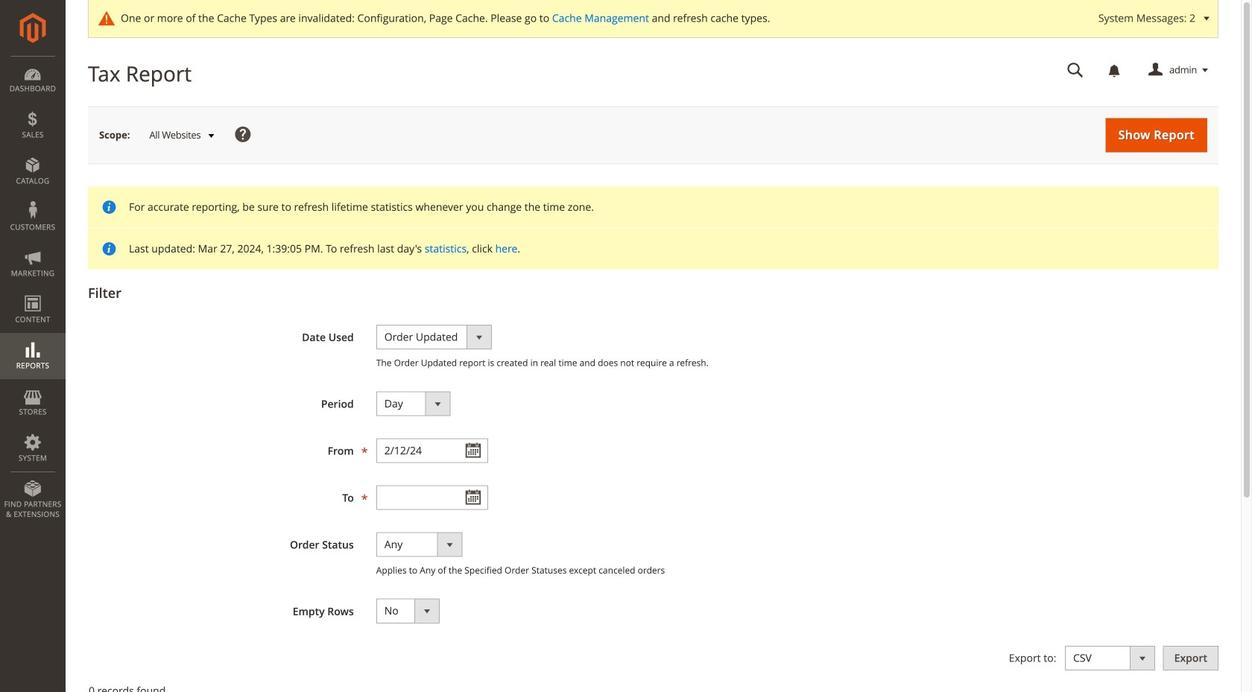 Task type: describe. For each thing, give the bounding box(es) containing it.
magento admin panel image
[[20, 13, 46, 43]]



Task type: vqa. For each thing, say whether or not it's contained in the screenshot.
MAGENTO ADMIN PANEL image
yes



Task type: locate. For each thing, give the bounding box(es) containing it.
menu bar
[[0, 56, 66, 527]]

None text field
[[376, 486, 488, 510]]

None text field
[[1057, 57, 1095, 84], [376, 439, 488, 463], [1057, 57, 1095, 84], [376, 439, 488, 463]]



